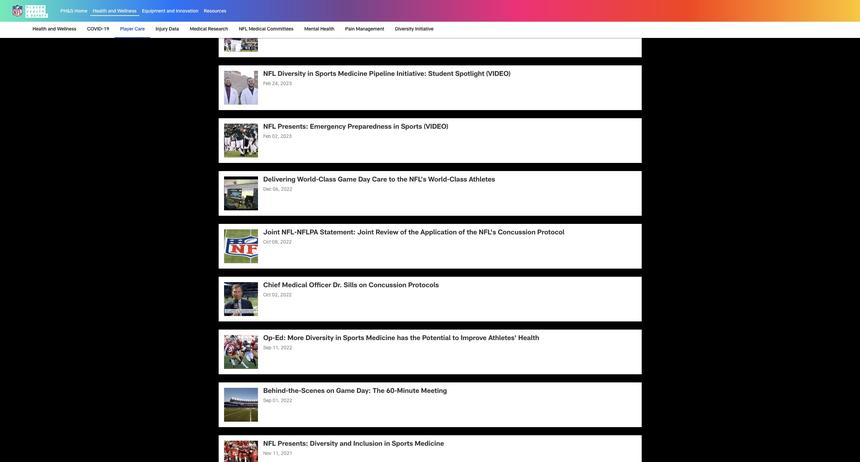 Task type: locate. For each thing, give the bounding box(es) containing it.
nfl up feb 02, 2023
[[263, 124, 276, 131]]

joint up 08,
[[263, 230, 280, 237]]

2 oct from the top
[[263, 293, 271, 298]]

1 horizontal spatial of
[[459, 230, 465, 237]]

1 feb from the top
[[263, 82, 271, 86]]

11, right nov at the bottom
[[273, 452, 280, 457]]

health and wellness link down 'ph&s'
[[33, 22, 79, 37]]

1 vertical spatial care
[[372, 177, 387, 184]]

meeting
[[421, 389, 447, 395]]

chief medical officer dr. sills on concussion protocols
[[263, 283, 439, 289]]

1 horizontal spatial on
[[359, 283, 367, 289]]

1 vertical spatial dec
[[263, 187, 272, 192]]

medical
[[190, 27, 207, 32], [249, 27, 266, 32], [282, 283, 307, 289]]

1 horizontal spatial class
[[450, 177, 467, 184]]

2 02, from the top
[[272, 293, 279, 298]]

sills
[[344, 283, 357, 289]]

0 vertical spatial feb
[[263, 82, 271, 86]]

sills sideline thumbnail concussion protocol image
[[224, 282, 258, 316]]

1 horizontal spatial concussion
[[498, 230, 536, 237]]

game left day:
[[336, 389, 355, 395]]

mental
[[304, 27, 319, 32]]

committees
[[267, 27, 294, 32]]

care right player
[[135, 27, 145, 32]]

0 vertical spatial 06,
[[273, 29, 280, 33]]

wellness up player
[[117, 9, 137, 14]]

chicago bears wide receiver dj moore celebrates his touchdown reception from quarterback justin fields in the end zone during the second half of an nfl football game against the detroit lions sunday, dec. 10, 2023, in chicago. (ap photo/nam y. huh) image
[[224, 18, 258, 52]]

diversity initiative link
[[393, 22, 436, 37]]

1 horizontal spatial joint
[[357, 230, 374, 237]]

ed:
[[275, 336, 286, 342]]

joint left review
[[357, 230, 374, 237]]

1 vertical spatial nfl's
[[479, 230, 496, 237]]

1 vertical spatial 02,
[[272, 293, 279, 298]]

1 vertical spatial wellness
[[57, 27, 76, 32]]

2 class from the left
[[450, 177, 467, 184]]

2022 for nfl-
[[280, 240, 292, 245]]

sep left '01,'
[[263, 399, 271, 404]]

1 sep from the top
[[263, 346, 271, 351]]

0 horizontal spatial to
[[389, 177, 396, 184]]

on right "scenes"
[[326, 389, 335, 395]]

0 vertical spatial to
[[389, 177, 396, 184]]

(video) for nfl presents: emergency preparedness in sports (video)
[[424, 124, 448, 131]]

0 horizontal spatial concussion
[[369, 283, 407, 289]]

nfl for nfl medical committees
[[239, 27, 248, 32]]

1 presents: from the top
[[278, 18, 308, 25]]

0 horizontal spatial nfl's
[[409, 177, 427, 184]]

1 horizontal spatial wellness
[[117, 9, 137, 14]]

on
[[359, 283, 367, 289], [326, 389, 335, 395]]

0 horizontal spatial medical
[[190, 27, 207, 32]]

care
[[135, 27, 145, 32], [372, 177, 387, 184]]

0 vertical spatial 2023
[[281, 29, 292, 33]]

covid-
[[87, 27, 104, 32]]

0 horizontal spatial joint
[[263, 230, 280, 237]]

2 vertical spatial (video)
[[424, 124, 448, 131]]

0 horizontal spatial health and wellness
[[33, 27, 76, 32]]

1 vertical spatial sep
[[263, 399, 271, 404]]

0 vertical spatial 02,
[[272, 134, 279, 139]]

medical left research
[[190, 27, 207, 32]]

2023 for emergency
[[280, 134, 292, 139]]

application
[[421, 230, 457, 237]]

2 feb from the top
[[263, 134, 271, 139]]

1 vertical spatial 06,
[[273, 187, 280, 192]]

2 presents: from the top
[[278, 124, 308, 131]]

1 vertical spatial on
[[326, 389, 335, 395]]

presents: for emergency
[[278, 124, 308, 131]]

equipment and innovation
[[142, 9, 198, 14]]

0 horizontal spatial wellness
[[57, 27, 76, 32]]

emergency
[[310, 124, 346, 131]]

presents: up '2021'
[[278, 441, 308, 448]]

2 11, from the top
[[273, 452, 280, 457]]

1 horizontal spatial care
[[372, 177, 387, 184]]

feb left 24,
[[263, 82, 271, 86]]

2 world- from the left
[[428, 177, 450, 184]]

health and wellness link up 19
[[93, 9, 137, 14]]

health and wellness link
[[93, 9, 137, 14], [33, 22, 79, 37]]

medical left 'committees'
[[249, 27, 266, 32]]

oct for joint
[[263, 240, 271, 245]]

oct
[[263, 240, 271, 245], [263, 293, 271, 298]]

medicine
[[338, 71, 367, 78], [366, 336, 395, 342], [415, 441, 444, 448]]

1 vertical spatial presents:
[[278, 124, 308, 131]]

0 vertical spatial (video)
[[421, 18, 446, 25]]

delivering
[[263, 177, 296, 184]]

player care thumbnail image
[[224, 177, 258, 210]]

24,
[[272, 82, 279, 86]]

0 vertical spatial presents:
[[278, 18, 308, 25]]

health right athletes'
[[518, 336, 539, 342]]

health and wellness
[[93, 9, 137, 14], [33, 27, 76, 32]]

2 horizontal spatial medical
[[282, 283, 307, 289]]

1 vertical spatial health and wellness
[[33, 27, 76, 32]]

11, down ed:
[[273, 346, 280, 351]]

1 horizontal spatial health and wellness
[[93, 9, 137, 14]]

dec for delivering world-class game day care to the nfl's world-class athletes
[[263, 187, 272, 192]]

0 vertical spatial care
[[135, 27, 145, 32]]

minute
[[397, 389, 419, 395]]

nfl right research
[[239, 27, 248, 32]]

presents: for diversity
[[278, 441, 308, 448]]

dec for nfl presents: reducing lower extremity injuries (video)
[[263, 29, 272, 33]]

injury data link
[[153, 22, 182, 37]]

of right application
[[459, 230, 465, 237]]

feb right iggles 230202 image
[[263, 134, 271, 139]]

moore brothers nfln feature image
[[224, 71, 258, 105]]

19
[[104, 27, 109, 32]]

nfl presents: diversity and inclusion in sports medicine
[[263, 441, 444, 448]]

0 horizontal spatial of
[[400, 230, 407, 237]]

2 06, from the top
[[273, 187, 280, 192]]

1 horizontal spatial world-
[[428, 177, 450, 184]]

to right day
[[389, 177, 396, 184]]

1 dec from the top
[[263, 29, 272, 33]]

0 vertical spatial sep
[[263, 346, 271, 351]]

banner
[[0, 0, 860, 38]]

1 06, from the top
[[273, 29, 280, 33]]

statement:
[[320, 230, 356, 237]]

medical for nfl medical committees
[[249, 27, 266, 32]]

sep 11, 2022
[[263, 346, 292, 351]]

and left inclusion
[[340, 441, 352, 448]]

oct down chief at bottom
[[263, 293, 271, 298]]

nfl up nfl medical committees on the left top of the page
[[263, 18, 276, 25]]

0 vertical spatial wellness
[[117, 9, 137, 14]]

2022 for ed:
[[281, 346, 292, 351]]

sep down the op-
[[263, 346, 271, 351]]

0 vertical spatial dec
[[263, 29, 272, 33]]

3 presents: from the top
[[278, 441, 308, 448]]

game
[[338, 177, 357, 184], [336, 389, 355, 395]]

and left innovation at the top left
[[167, 9, 175, 14]]

1 vertical spatial to
[[453, 336, 459, 342]]

1 horizontal spatial nfl's
[[479, 230, 496, 237]]

and up 19
[[108, 9, 116, 14]]

op-ed: more diversity in sports medicine has the potential to improve athletes' health
[[263, 336, 539, 342]]

and down 'player health and safety logo'
[[48, 27, 56, 32]]

player health and safety logo image
[[11, 3, 50, 19]]

sep for behind-
[[263, 399, 271, 404]]

presents: up feb 02, 2023
[[278, 124, 308, 131]]

dec down delivering on the left top of page
[[263, 187, 272, 192]]

preparedness
[[348, 124, 392, 131]]

11, for op-
[[273, 346, 280, 351]]

0 horizontal spatial world-
[[297, 177, 319, 184]]

nfl up 24,
[[263, 71, 276, 78]]

1 vertical spatial 11,
[[273, 452, 280, 457]]

1 vertical spatial health and wellness link
[[33, 22, 79, 37]]

nfl presents: reducing lower extremity injuries (video)
[[263, 18, 446, 25]]

behind-the-scenes on game day: the 60-minute meeting
[[263, 389, 449, 395]]

1 vertical spatial feb
[[263, 134, 271, 139]]

1 oct from the top
[[263, 240, 271, 245]]

0 horizontal spatial health and wellness link
[[33, 22, 79, 37]]

health and wellness down 'ph&s'
[[33, 27, 76, 32]]

dec
[[263, 29, 272, 33], [263, 187, 272, 192]]

0 vertical spatial health and wellness link
[[93, 9, 137, 14]]

nfl medical committees
[[239, 27, 294, 32]]

game left day
[[338, 177, 357, 184]]

nfl's
[[409, 177, 427, 184], [479, 230, 496, 237]]

2023 for in
[[280, 82, 292, 86]]

of
[[400, 230, 407, 237], [459, 230, 465, 237]]

presents: up 'committees'
[[278, 18, 308, 25]]

0 horizontal spatial class
[[319, 177, 336, 184]]

nfl medical committees link
[[236, 22, 296, 37]]

1 vertical spatial concussion
[[369, 283, 407, 289]]

1 11, from the top
[[273, 346, 280, 351]]

medical up oct 02, 2022
[[282, 283, 307, 289]]

0 vertical spatial health and wellness
[[93, 9, 137, 14]]

11, for nfl
[[273, 452, 280, 457]]

on right sills at the bottom left
[[359, 283, 367, 289]]

improve
[[461, 336, 487, 342]]

11,
[[273, 346, 280, 351], [273, 452, 280, 457]]

pain management
[[345, 27, 384, 32]]

2023
[[281, 29, 292, 33], [280, 82, 292, 86], [280, 134, 292, 139]]

equipment and innovation link
[[142, 9, 198, 14]]

pain management link
[[343, 22, 387, 37]]

oct left 08,
[[263, 240, 271, 245]]

the-
[[288, 389, 301, 395]]

nfl for nfl presents: emergency preparedness in sports (video)
[[263, 124, 276, 131]]

nfl
[[263, 18, 276, 25], [239, 27, 248, 32], [263, 71, 276, 78], [263, 124, 276, 131], [263, 441, 276, 448]]

06,
[[273, 29, 280, 33], [273, 187, 280, 192]]

joint
[[263, 230, 280, 237], [357, 230, 374, 237]]

sep 01, 2022
[[263, 399, 292, 404]]

more
[[288, 336, 304, 342]]

day
[[358, 177, 370, 184]]

2 of from the left
[[459, 230, 465, 237]]

dec 06, 2022
[[263, 187, 292, 192]]

0 vertical spatial oct
[[263, 240, 271, 245]]

nov
[[263, 452, 272, 457]]

health and wellness for leftmost health and wellness link
[[33, 27, 76, 32]]

2 dec from the top
[[263, 187, 272, 192]]

0 vertical spatial medicine
[[338, 71, 367, 78]]

2 sep from the top
[[263, 399, 271, 404]]

1 02, from the top
[[272, 134, 279, 139]]

2 vertical spatial presents:
[[278, 441, 308, 448]]

chief
[[263, 283, 280, 289]]

to left improve
[[453, 336, 459, 342]]

1 vertical spatial game
[[336, 389, 355, 395]]

oct 02, 2022
[[263, 293, 292, 298]]

dec right chicago bears wide receiver dj moore celebrates his touchdown reception from quarterback justin fields in the end zone during the second half of an nfl football game against the detroit lions sunday, dec. 10, 2023, in chicago. (ap photo/nam y. huh)
[[263, 29, 272, 33]]

1 vertical spatial oct
[[263, 293, 271, 298]]

2 vertical spatial 2023
[[280, 134, 292, 139]]

in
[[308, 71, 313, 78], [393, 124, 399, 131], [336, 336, 341, 342], [384, 441, 390, 448]]

care right day
[[372, 177, 387, 184]]

1 vertical spatial 2023
[[280, 82, 292, 86]]

health and wellness up 19
[[93, 9, 137, 14]]

1 horizontal spatial medical
[[249, 27, 266, 32]]

sep
[[263, 346, 271, 351], [263, 399, 271, 404]]

spotlight
[[455, 71, 485, 78]]

wellness for rightmost health and wellness link
[[117, 9, 137, 14]]

to
[[389, 177, 396, 184], [453, 336, 459, 342]]

of right review
[[400, 230, 407, 237]]

0 horizontal spatial care
[[135, 27, 145, 32]]

nfl up nov at the bottom
[[263, 441, 276, 448]]

sports
[[315, 71, 336, 78], [401, 124, 422, 131], [343, 336, 364, 342], [392, 441, 413, 448]]

and
[[108, 9, 116, 14], [167, 9, 175, 14], [48, 27, 56, 32], [340, 441, 352, 448]]

0 vertical spatial 11,
[[273, 346, 280, 351]]

data
[[169, 27, 179, 32]]

2021
[[281, 452, 292, 457]]

08,
[[272, 240, 279, 245]]

feb
[[263, 82, 271, 86], [263, 134, 271, 139]]

wellness down 'ph&s'
[[57, 27, 76, 32]]

protocol
[[537, 230, 565, 237]]

iggles 230202 image
[[224, 124, 258, 158]]

management
[[356, 27, 384, 32]]

0 horizontal spatial on
[[326, 389, 335, 395]]

dr.
[[333, 283, 342, 289]]



Task type: describe. For each thing, give the bounding box(es) containing it.
resources link
[[204, 9, 226, 14]]

ph&s home
[[60, 9, 87, 14]]

initiative:
[[397, 71, 427, 78]]

nov 11, 2021
[[263, 452, 292, 457]]

06, for nfl
[[273, 29, 280, 33]]

oct for chief
[[263, 293, 271, 298]]

02, for nfl
[[272, 134, 279, 139]]

1 class from the left
[[319, 177, 336, 184]]

feb 02, 2023
[[263, 134, 292, 139]]

shield image
[[224, 229, 258, 263]]

covid-19 link
[[84, 22, 112, 37]]

nfl for nfl presents: reducing lower extremity injuries (video)
[[263, 18, 276, 25]]

medical research link
[[187, 22, 231, 37]]

mental health
[[304, 27, 335, 32]]

pipeline
[[369, 71, 395, 78]]

feb for nfl presents: emergency preparedness in sports (video)
[[263, 134, 271, 139]]

student
[[428, 71, 454, 78]]

60-
[[386, 389, 397, 395]]

scenes
[[301, 389, 325, 395]]

care inside "banner"
[[135, 27, 145, 32]]

equipment
[[142, 9, 165, 14]]

1 of from the left
[[400, 230, 407, 237]]

injuries
[[396, 18, 420, 25]]

06, for delivering
[[273, 187, 280, 192]]

nfl presents: emergency preparedness in sports (video)
[[263, 124, 448, 131]]

2022 for the-
[[281, 399, 292, 404]]

day:
[[357, 389, 371, 395]]

athletes'
[[489, 336, 517, 342]]

tampa bay buccaneers wide receiver justin watson (17) celebrates a touchdown with teammates during an nfl football game against the houston texans, saturday, dec. 21, 2019 in tampa, fla. image
[[224, 441, 258, 463]]

nflpa
[[297, 230, 318, 237]]

diversity initiative
[[395, 27, 434, 32]]

0 vertical spatial on
[[359, 283, 367, 289]]

health down reducing
[[320, 27, 335, 32]]

1 vertical spatial medicine
[[366, 336, 395, 342]]

behind-
[[263, 389, 288, 395]]

1 horizontal spatial to
[[453, 336, 459, 342]]

2023 for reducing
[[281, 29, 292, 33]]

medical for chief medical officer dr. sills on concussion protocols
[[282, 283, 307, 289]]

0 vertical spatial nfl's
[[409, 177, 427, 184]]

a general view of gillette stadium is seen prior to an nfl football game between the buffalo bills against the new england patriots at gillette stadium on monday, nov. 23, 2015, in foxborough, mass. new england won 20-13. (aaron m. sprecher/nfl) image
[[224, 388, 258, 422]]

the
[[373, 389, 385, 395]]

(video) for nfl presents: reducing lower extremity injuries (video)
[[421, 18, 446, 25]]

covid-19
[[87, 27, 109, 32]]

player care
[[120, 27, 145, 32]]

has
[[397, 336, 408, 342]]

01,
[[273, 399, 280, 404]]

mental health link
[[302, 22, 337, 37]]

nfl diversity in sports medicine pipeline initiative: student spotlight (video)
[[263, 71, 511, 78]]

wellness for leftmost health and wellness link
[[57, 27, 76, 32]]

resources
[[204, 9, 226, 14]]

officer
[[309, 283, 331, 289]]

and for leftmost health and wellness link
[[48, 27, 56, 32]]

nfl for nfl presents: diversity and inclusion in sports medicine
[[263, 441, 276, 448]]

2022 for medical
[[280, 293, 292, 298]]

banner containing ph&s home
[[0, 0, 860, 38]]

potential
[[422, 336, 451, 342]]

and for equipment and innovation link
[[167, 9, 175, 14]]

injury
[[156, 27, 168, 32]]

diversity inside "banner"
[[395, 27, 414, 32]]

atlanta falcons running back devonta freeman, center, runs against the san francisco 49ers during the first half of an nfl football game in santa clara, calif., sunday, dec. 15, 2019. (ap photo/josie lepe) image
[[224, 335, 258, 369]]

2 vertical spatial medicine
[[415, 441, 444, 448]]

feb 24, 2023
[[263, 82, 292, 86]]

injury data
[[156, 27, 179, 32]]

athletes
[[469, 177, 495, 184]]

nfl-
[[282, 230, 297, 237]]

protocols
[[408, 283, 439, 289]]

pain
[[345, 27, 355, 32]]

oct 08, 2022
[[263, 240, 292, 245]]

dec 06, 2023
[[263, 29, 292, 33]]

research
[[208, 27, 228, 32]]

presents: for reducing
[[278, 18, 308, 25]]

innovation
[[176, 9, 198, 14]]

02, for chief
[[272, 293, 279, 298]]

initiative
[[415, 27, 434, 32]]

health and wellness for rightmost health and wellness link
[[93, 9, 137, 14]]

1 vertical spatial (video)
[[486, 71, 511, 78]]

player
[[120, 27, 133, 32]]

ph&s
[[60, 9, 73, 14]]

2 joint from the left
[[357, 230, 374, 237]]

feb for nfl diversity in sports medicine pipeline initiative: student spotlight (video)
[[263, 82, 271, 86]]

0 vertical spatial concussion
[[498, 230, 536, 237]]

1 world- from the left
[[297, 177, 319, 184]]

delivering world-class game day care to the nfl's world-class athletes
[[263, 177, 495, 184]]

review
[[376, 230, 399, 237]]

home
[[75, 9, 87, 14]]

inclusion
[[353, 441, 383, 448]]

0 vertical spatial game
[[338, 177, 357, 184]]

1 horizontal spatial health and wellness link
[[93, 9, 137, 14]]

lower
[[342, 18, 362, 25]]

1 joint from the left
[[263, 230, 280, 237]]

op-
[[263, 336, 275, 342]]

health down 'player health and safety logo'
[[33, 27, 47, 32]]

ph&s home link
[[60, 9, 87, 14]]

sep for op-
[[263, 346, 271, 351]]

and for rightmost health and wellness link
[[108, 9, 116, 14]]

extremity
[[363, 18, 394, 25]]

medical research
[[190, 27, 228, 32]]

joint nfl-nflpa statement: joint review of the application of the nfl's concussion protocol
[[263, 230, 565, 237]]

health up covid-19 link
[[93, 9, 107, 14]]

nfl for nfl diversity in sports medicine pipeline initiative: student spotlight (video)
[[263, 71, 276, 78]]

player care link
[[117, 22, 148, 37]]

2022 for world-
[[281, 187, 292, 192]]

reducing
[[310, 18, 340, 25]]



Task type: vqa. For each thing, say whether or not it's contained in the screenshot.
discussions.
no



